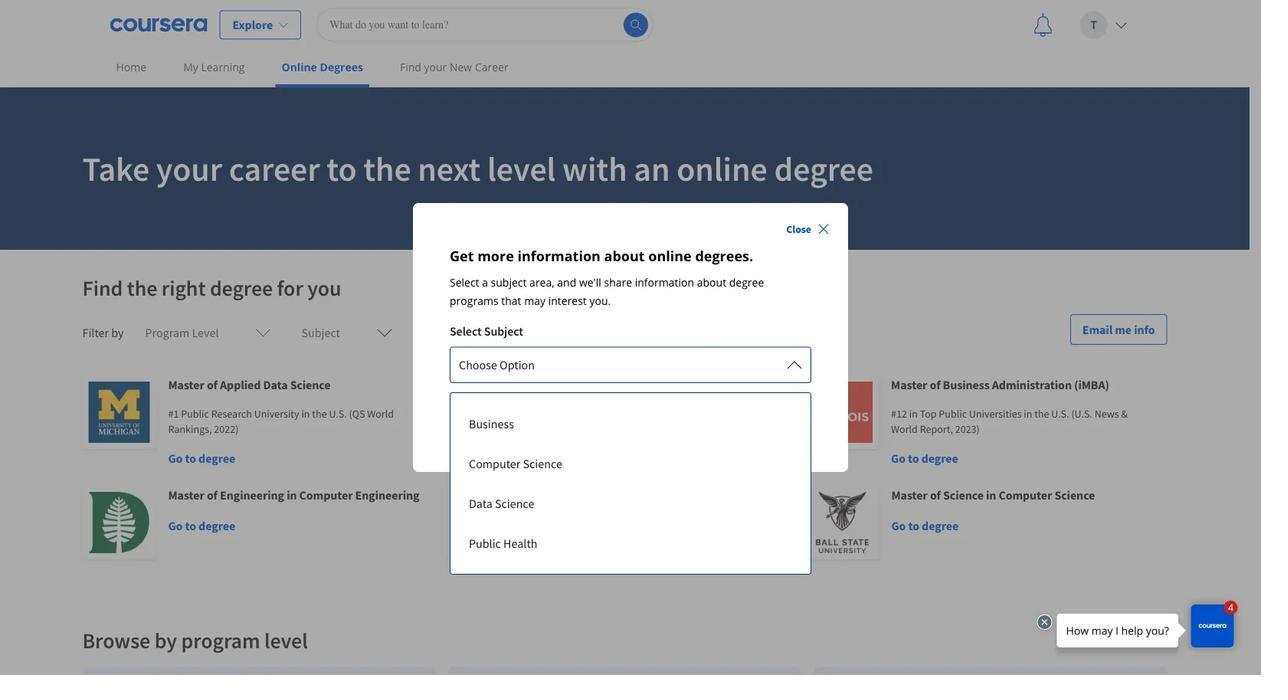 Task type: describe. For each thing, give the bounding box(es) containing it.
in right #12 in the bottom of the page
[[909, 407, 918, 421]]

the left the 'right'
[[127, 275, 157, 302]]

online
[[282, 60, 317, 74]]

public health
[[469, 536, 538, 551]]

find your new career link
[[394, 50, 515, 84]]

u.s. inside the #12 in top public universities in the u.s. (u.s. news & world report, 2023)
[[1051, 407, 1069, 421]]

#12
[[891, 407, 907, 421]]

u.s. inside #1 public research university in the u.s. (qs world rankings, 2022)
[[329, 407, 347, 421]]

subject
[[484, 323, 523, 339]]

go down #12 in the bottom of the page
[[891, 451, 906, 466]]

master for master of engineering in computer engineering
[[168, 487, 204, 503]]

interest
[[548, 293, 587, 308]]

master right flores
[[565, 487, 601, 503]]

by for filter
[[111, 325, 124, 340]]

(qs
[[349, 407, 365, 421]]

you
[[307, 275, 341, 302]]

master for master of applied data science
[[168, 377, 204, 392]]

&
[[1121, 407, 1128, 421]]

home
[[116, 60, 146, 74]]

master of advanced study in engineering
[[530, 377, 746, 392]]

email
[[1082, 322, 1113, 337]]

#1 public research university in the u.s. (qs world rankings, 2022)
[[168, 407, 394, 436]]

select subject list box
[[451, 393, 811, 574]]

universities
[[969, 407, 1022, 421]]

career
[[229, 147, 320, 190]]

in down the #12 in top public universities in the u.s. (u.s. news & world report, 2023)
[[986, 487, 996, 503]]

computer for master of engineering in computer engineering
[[299, 487, 353, 503]]

take
[[82, 147, 149, 190]]

master of engineering in computer engineering
[[168, 487, 420, 503]]

1 vertical spatial level
[[264, 627, 308, 654]]

my
[[183, 60, 198, 74]]

1 vertical spatial administration
[[666, 487, 746, 503]]

right
[[162, 275, 206, 302]]

university of michigan image
[[82, 375, 156, 449]]

area,
[[530, 275, 554, 289]]

world inside the #12 in top public universities in the u.s. (u.s. news & world report, 2023)
[[891, 422, 918, 436]]

select for select subject
[[450, 323, 482, 339]]

share
[[604, 275, 632, 289]]

browse by program level
[[82, 627, 308, 654]]

find for find your new career
[[400, 60, 421, 74]]

1 horizontal spatial administration
[[992, 377, 1072, 392]]

about inside select a subject area, and we'll share information about degree programs that may interest you.
[[697, 275, 726, 289]]

news
[[1095, 407, 1119, 421]]

0 vertical spatial online
[[677, 147, 768, 190]]

flores master of business administration link
[[444, 486, 790, 559]]

by for browse
[[155, 627, 177, 654]]

university
[[254, 407, 299, 421]]

flores master of business administration
[[530, 487, 746, 503]]

browse
[[82, 627, 150, 654]]

master of science in computer science
[[891, 487, 1095, 503]]

research
[[211, 407, 252, 421]]

may
[[524, 293, 546, 308]]

computer for master of science in computer science
[[999, 487, 1052, 503]]

program
[[181, 627, 260, 654]]

the left next
[[363, 147, 411, 190]]

#12 in top public universities in the u.s. (u.s. news & world report, 2023)
[[891, 407, 1128, 436]]

my learning
[[183, 60, 245, 74]]

go down rankings,
[[168, 451, 183, 466]]

and
[[557, 275, 576, 289]]

engineering for computer
[[355, 487, 420, 503]]

home link
[[110, 50, 153, 84]]

of for master of applied data science
[[207, 377, 218, 392]]

more
[[477, 247, 514, 265]]

select a subject area, and we'll share information about degree programs that may interest you.
[[450, 275, 764, 308]]

in right universities
[[1024, 407, 1032, 421]]

close button
[[780, 215, 836, 243]]

you.
[[590, 293, 611, 308]]

online degrees link
[[275, 50, 369, 87]]

computer science
[[469, 456, 562, 471]]

0 horizontal spatial engineering
[[220, 487, 284, 503]]

the inside #1 public research university in the u.s. (qs world rankings, 2022)
[[312, 407, 327, 421]]

public inside the #12 in top public universities in the u.s. (u.s. news & world report, 2023)
[[939, 407, 967, 421]]

data inside select subject list box
[[469, 496, 493, 511]]

find for find the right degree for you
[[82, 275, 123, 302]]

my learning link
[[177, 50, 251, 84]]

degree inside select a subject area, and we'll share information about degree programs that may interest you.
[[729, 275, 764, 289]]

that
[[501, 293, 521, 308]]

select subject
[[450, 323, 523, 339]]

learning
[[201, 60, 245, 74]]

degrees
[[320, 60, 363, 74]]

information inside select a subject area, and we'll share information about degree programs that may interest you.
[[635, 275, 694, 289]]

me
[[1115, 322, 1132, 337]]

engineering for in
[[682, 377, 746, 392]]

2022)
[[214, 422, 239, 436]]

in right study at the right bottom of page
[[669, 377, 680, 392]]

a
[[482, 275, 488, 289]]

get
[[450, 247, 474, 265]]



Task type: locate. For each thing, give the bounding box(es) containing it.
0 horizontal spatial business
[[469, 416, 514, 431]]

an
[[634, 147, 670, 190]]

of left advanced
[[568, 377, 579, 392]]

degrees.
[[695, 247, 753, 265]]

2 horizontal spatial computer
[[999, 487, 1052, 503]]

1 horizontal spatial public
[[469, 536, 501, 551]]

master for master of business administration (imba)
[[891, 377, 927, 392]]

master of applied data science
[[168, 377, 331, 392]]

0 horizontal spatial find
[[82, 275, 123, 302]]

your for new
[[424, 60, 447, 74]]

0 horizontal spatial level
[[264, 627, 308, 654]]

world down #12 in the bottom of the page
[[891, 422, 918, 436]]

computer inside select subject list box
[[469, 456, 521, 471]]

with
[[562, 147, 627, 190]]

information
[[518, 247, 601, 265], [635, 275, 694, 289]]

online right an
[[677, 147, 768, 190]]

0 horizontal spatial about
[[604, 247, 645, 265]]

business inside select subject list box
[[469, 416, 514, 431]]

list
[[76, 660, 1173, 675]]

flores
[[530, 487, 563, 503]]

1 horizontal spatial level
[[487, 147, 556, 190]]

level
[[487, 147, 556, 190], [264, 627, 308, 654]]

subject
[[491, 275, 527, 289]]

1 u.s. from the left
[[329, 407, 347, 421]]

1 horizontal spatial find
[[400, 60, 421, 74]]

your left new
[[424, 60, 447, 74]]

online left degrees.
[[648, 247, 692, 265]]

find the right degree for you
[[82, 275, 341, 302]]

engineering inside master of advanced study in engineering link
[[682, 377, 746, 392]]

administration
[[992, 377, 1072, 392], [666, 487, 746, 503]]

of left applied
[[207, 377, 218, 392]]

master
[[168, 377, 204, 392], [530, 377, 566, 392], [891, 377, 927, 392], [168, 487, 204, 503], [565, 487, 601, 503], [891, 487, 928, 503]]

#1
[[168, 407, 179, 421]]

career
[[475, 60, 509, 74]]

2 horizontal spatial engineering
[[682, 377, 746, 392]]

0 vertical spatial business
[[943, 377, 990, 392]]

1 vertical spatial your
[[156, 147, 222, 190]]

choose option
[[459, 357, 535, 372]]

master for master of advanced study in engineering
[[530, 377, 566, 392]]

1 vertical spatial by
[[155, 627, 177, 654]]

online degrees
[[282, 60, 363, 74]]

master of business administration (imba)
[[891, 377, 1109, 392]]

top
[[920, 407, 937, 421]]

in right university
[[301, 407, 310, 421]]

university of illinois at urbana-champaign image
[[806, 375, 879, 449]]

business
[[943, 377, 990, 392], [469, 416, 514, 431], [617, 487, 664, 503]]

0 horizontal spatial information
[[518, 247, 601, 265]]

0 horizontal spatial public
[[181, 407, 209, 421]]

master up #1
[[168, 377, 204, 392]]

2 u.s. from the left
[[1051, 407, 1069, 421]]

select down programs
[[450, 323, 482, 339]]

2 horizontal spatial business
[[943, 377, 990, 392]]

0 horizontal spatial data
[[263, 377, 288, 392]]

world right (qs
[[367, 407, 394, 421]]

go
[[168, 451, 183, 466], [891, 451, 906, 466], [168, 518, 183, 533], [891, 518, 906, 533]]

information right share
[[635, 275, 694, 289]]

0 horizontal spatial u.s.
[[329, 407, 347, 421]]

louisiana state university image
[[444, 486, 518, 559]]

get more information about online degrees.
[[450, 247, 753, 265]]

public left 'health'
[[469, 536, 501, 551]]

go right dartmouth college 'image' at the bottom of page
[[168, 518, 183, 533]]

take your career to the next level with an online degree
[[82, 147, 873, 190]]

data science
[[469, 496, 534, 511]]

0 vertical spatial your
[[424, 60, 447, 74]]

study
[[636, 377, 667, 392]]

master down report,
[[891, 487, 928, 503]]

master up #12 in the bottom of the page
[[891, 377, 927, 392]]

1 select from the top
[[450, 275, 479, 289]]

find
[[400, 60, 421, 74], [82, 275, 123, 302]]

0 horizontal spatial computer
[[299, 487, 353, 503]]

1 vertical spatial world
[[891, 422, 918, 436]]

u.s. left (u.s. at bottom right
[[1051, 407, 1069, 421]]

next
[[418, 147, 481, 190]]

of for master of engineering in computer engineering
[[207, 487, 218, 503]]

about up share
[[604, 247, 645, 265]]

u.s.
[[329, 407, 347, 421], [1051, 407, 1069, 421]]

online inside get more information about online degrees. dialog
[[648, 247, 692, 265]]

1 horizontal spatial u.s.
[[1051, 407, 1069, 421]]

of down "2022)" at the left of page
[[207, 487, 218, 503]]

information up and
[[518, 247, 601, 265]]

(imba)
[[1074, 377, 1109, 392]]

online
[[677, 147, 768, 190], [648, 247, 692, 265]]

level right next
[[487, 147, 556, 190]]

1 vertical spatial find
[[82, 275, 123, 302]]

select for select a subject area, and we'll share information about degree programs that may interest you.
[[450, 275, 479, 289]]

0 vertical spatial level
[[487, 147, 556, 190]]

engineering
[[682, 377, 746, 392], [220, 487, 284, 503], [355, 487, 420, 503]]

data up university
[[263, 377, 288, 392]]

0 vertical spatial world
[[367, 407, 394, 421]]

2 horizontal spatial public
[[939, 407, 967, 421]]

the inside the #12 in top public universities in the u.s. (u.s. news & world report, 2023)
[[1035, 407, 1049, 421]]

science
[[290, 377, 331, 392], [523, 456, 562, 471], [943, 487, 984, 503], [1055, 487, 1095, 503], [495, 496, 534, 511]]

1 horizontal spatial data
[[469, 496, 493, 511]]

2 vertical spatial business
[[617, 487, 664, 503]]

0 vertical spatial data
[[263, 377, 288, 392]]

0 horizontal spatial world
[[367, 407, 394, 421]]

we'll
[[579, 275, 601, 289]]

1 vertical spatial online
[[648, 247, 692, 265]]

coursera image
[[110, 13, 207, 37]]

public inside select subject list box
[[469, 536, 501, 551]]

choose option button
[[450, 346, 811, 383]]

of right flores
[[604, 487, 614, 503]]

1 horizontal spatial business
[[617, 487, 664, 503]]

applied
[[220, 377, 261, 392]]

by right filter
[[111, 325, 124, 340]]

public
[[181, 407, 209, 421], [939, 407, 967, 421], [469, 536, 501, 551]]

1 vertical spatial information
[[635, 275, 694, 289]]

(u.s.
[[1071, 407, 1093, 421]]

u.s. left (qs
[[329, 407, 347, 421]]

university of california, berkeley image
[[444, 375, 518, 449]]

0 vertical spatial by
[[111, 325, 124, 340]]

of up 'top'
[[930, 377, 941, 392]]

the left (qs
[[312, 407, 327, 421]]

advanced
[[582, 377, 633, 392]]

data
[[263, 377, 288, 392], [469, 496, 493, 511]]

1 vertical spatial select
[[450, 323, 482, 339]]

1 horizontal spatial information
[[635, 275, 694, 289]]

master down rankings,
[[168, 487, 204, 503]]

of for master of advanced study in engineering
[[568, 377, 579, 392]]

of for master of science in computer science
[[930, 487, 941, 503]]

of down report,
[[930, 487, 941, 503]]

find left new
[[400, 60, 421, 74]]

your right take
[[156, 147, 222, 190]]

filter
[[82, 325, 109, 340]]

1 vertical spatial about
[[697, 275, 726, 289]]

public up 2023)
[[939, 407, 967, 421]]

master for master of science in computer science
[[891, 487, 928, 503]]

for
[[277, 275, 303, 302]]

select
[[450, 275, 479, 289], [450, 323, 482, 339]]

data up public health
[[469, 496, 493, 511]]

public inside #1 public research university in the u.s. (qs world rankings, 2022)
[[181, 407, 209, 421]]

report,
[[920, 422, 953, 436]]

by
[[111, 325, 124, 340], [155, 627, 177, 654]]

in inside #1 public research university in the u.s. (qs world rankings, 2022)
[[301, 407, 310, 421]]

go to degree
[[168, 451, 235, 466], [891, 451, 958, 466], [168, 518, 235, 533], [891, 518, 959, 533]]

1 horizontal spatial about
[[697, 275, 726, 289]]

select inside select a subject area, and we'll share information about degree programs that may interest you.
[[450, 275, 479, 289]]

0 vertical spatial find
[[400, 60, 421, 74]]

rankings,
[[168, 422, 212, 436]]

find up filter by
[[82, 275, 123, 302]]

select left a
[[450, 275, 479, 289]]

option
[[500, 357, 535, 372]]

public up rankings,
[[181, 407, 209, 421]]

world
[[367, 407, 394, 421], [891, 422, 918, 436]]

1 vertical spatial data
[[469, 496, 493, 511]]

2023)
[[955, 422, 980, 436]]

0 vertical spatial information
[[518, 247, 601, 265]]

go right ball state university image
[[891, 518, 906, 533]]

level right program
[[264, 627, 308, 654]]

info
[[1134, 322, 1155, 337]]

1 vertical spatial business
[[469, 416, 514, 431]]

ball state university image
[[806, 486, 879, 559]]

world inside #1 public research university in the u.s. (qs world rankings, 2022)
[[367, 407, 394, 421]]

1 horizontal spatial your
[[424, 60, 447, 74]]

close
[[786, 222, 811, 236]]

0 vertical spatial administration
[[992, 377, 1072, 392]]

0 horizontal spatial by
[[111, 325, 124, 340]]

by right browse
[[155, 627, 177, 654]]

master of advanced study in engineering link
[[444, 375, 790, 449]]

about down degrees.
[[697, 275, 726, 289]]

2 select from the top
[[450, 323, 482, 339]]

email me info button
[[1070, 314, 1167, 345]]

0 vertical spatial select
[[450, 275, 479, 289]]

1 horizontal spatial by
[[155, 627, 177, 654]]

about
[[604, 247, 645, 265], [697, 275, 726, 289]]

email me info
[[1082, 322, 1155, 337]]

your for career
[[156, 147, 222, 190]]

programs
[[450, 293, 499, 308]]

in down #1 public research university in the u.s. (qs world rankings, 2022) on the bottom of page
[[287, 487, 297, 503]]

the left (u.s. at bottom right
[[1035, 407, 1049, 421]]

master down option
[[530, 377, 566, 392]]

1 horizontal spatial world
[[891, 422, 918, 436]]

1 horizontal spatial engineering
[[355, 487, 420, 503]]

your
[[424, 60, 447, 74], [156, 147, 222, 190]]

health
[[503, 536, 538, 551]]

in
[[669, 377, 680, 392], [301, 407, 310, 421], [909, 407, 918, 421], [1024, 407, 1032, 421], [287, 487, 297, 503], [986, 487, 996, 503]]

choose
[[459, 357, 497, 372]]

of for master of business administration (imba)
[[930, 377, 941, 392]]

None search field
[[317, 8, 654, 42]]

new
[[450, 60, 472, 74]]

filter by
[[82, 325, 124, 340]]

0 horizontal spatial administration
[[666, 487, 746, 503]]

get more information about online degrees. dialog
[[413, 203, 848, 472]]

dartmouth college image
[[82, 486, 156, 559]]

0 vertical spatial about
[[604, 247, 645, 265]]

1 horizontal spatial computer
[[469, 456, 521, 471]]

find your new career
[[400, 60, 509, 74]]

0 horizontal spatial your
[[156, 147, 222, 190]]

computer
[[469, 456, 521, 471], [299, 487, 353, 503], [999, 487, 1052, 503]]



Task type: vqa. For each thing, say whether or not it's contained in the screenshot.
Business
yes



